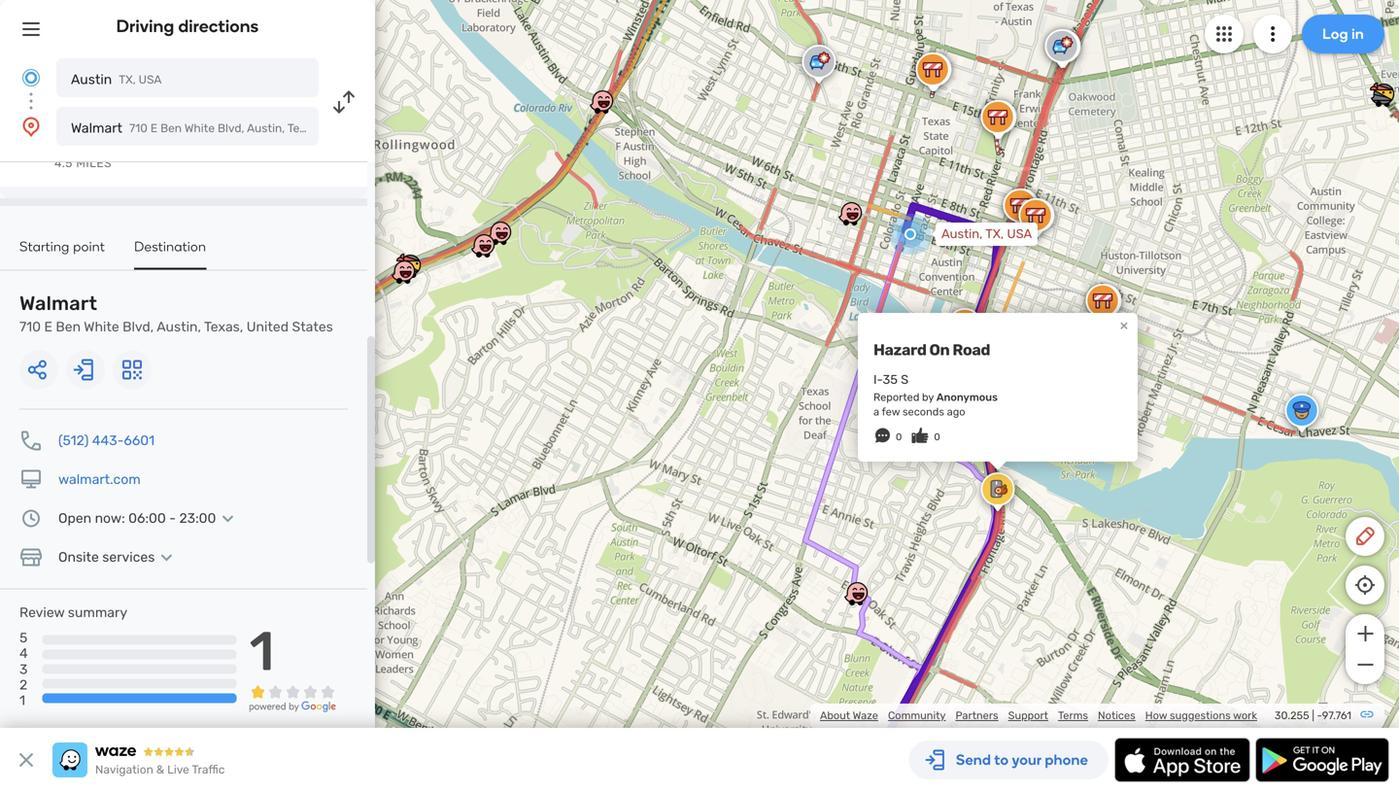 Task type: describe. For each thing, give the bounding box(es) containing it.
miles
[[76, 156, 112, 170]]

about
[[820, 709, 850, 722]]

tx, for austin,
[[986, 226, 1004, 242]]

443-
[[92, 432, 124, 449]]

by
[[922, 391, 934, 404]]

1 horizontal spatial white
[[184, 121, 215, 135]]

0 vertical spatial united
[[324, 121, 360, 135]]

support
[[1008, 709, 1049, 722]]

0 horizontal spatial blvd,
[[123, 319, 154, 335]]

road
[[953, 340, 990, 359]]

terms
[[1058, 709, 1089, 722]]

driving
[[116, 16, 174, 36]]

0 vertical spatial walmart
[[71, 120, 122, 136]]

2
[[19, 677, 27, 693]]

a
[[874, 405, 880, 418]]

0 vertical spatial -
[[169, 510, 176, 526]]

30.255
[[1275, 709, 1310, 722]]

x image
[[15, 748, 38, 772]]

on
[[930, 340, 950, 359]]

0 horizontal spatial united
[[247, 319, 289, 335]]

seconds
[[903, 405, 945, 418]]

current location image
[[19, 66, 43, 89]]

1 0 from the left
[[896, 431, 902, 443]]

tx, for austin
[[119, 73, 136, 86]]

|
[[1312, 709, 1315, 722]]

4
[[19, 645, 28, 662]]

walmart.com
[[58, 471, 141, 487]]

0 vertical spatial e
[[150, 121, 158, 135]]

06:00
[[128, 510, 166, 526]]

terms link
[[1058, 709, 1089, 722]]

30.255 | -97.761
[[1275, 709, 1352, 722]]

community link
[[888, 709, 946, 722]]

hazard
[[874, 340, 927, 359]]

starting point button
[[19, 238, 105, 268]]

few
[[882, 405, 900, 418]]

starting
[[19, 238, 70, 255]]

1 horizontal spatial texas,
[[288, 121, 321, 135]]

traffic
[[192, 763, 225, 777]]

open now: 06:00 - 23:00
[[58, 510, 216, 526]]

0 vertical spatial austin,
[[247, 121, 285, 135]]

austin, tx, usa
[[942, 226, 1032, 242]]

1 vertical spatial austin,
[[942, 226, 983, 242]]

chevron down image for open now: 06:00 - 23:00
[[216, 511, 240, 526]]

anonymous
[[937, 391, 998, 404]]

×
[[1120, 316, 1129, 334]]

6601
[[124, 432, 155, 449]]

5
[[19, 630, 28, 646]]

1 vertical spatial walmart
[[19, 292, 97, 315]]

2 0 from the left
[[934, 431, 940, 443]]

destination button
[[134, 238, 206, 270]]

work
[[1233, 709, 1258, 722]]

location image
[[19, 115, 43, 138]]

walmart.com link
[[58, 471, 141, 487]]

navigation
[[95, 763, 153, 777]]

summary
[[68, 604, 127, 621]]

(512) 443-6601
[[58, 432, 155, 449]]

community
[[888, 709, 946, 722]]

how
[[1146, 709, 1168, 722]]

destination
[[134, 238, 206, 255]]

1 vertical spatial ben
[[56, 319, 81, 335]]

97.761
[[1322, 709, 1352, 722]]

austin
[[71, 71, 112, 87]]

(512)
[[58, 432, 89, 449]]

driving directions
[[116, 16, 259, 36]]

suggestions
[[1170, 709, 1231, 722]]

chevron down image for onsite services
[[155, 550, 178, 565]]



Task type: vqa. For each thing, say whether or not it's contained in the screenshot.
right manhattan,
no



Task type: locate. For each thing, give the bounding box(es) containing it.
0 vertical spatial ben
[[160, 121, 182, 135]]

0 vertical spatial chevron down image
[[216, 511, 240, 526]]

1 horizontal spatial austin,
[[247, 121, 285, 135]]

usa
[[139, 73, 162, 86], [1007, 226, 1032, 242]]

0 down "few"
[[896, 431, 902, 443]]

ago
[[947, 405, 966, 418]]

onsite services button
[[58, 549, 178, 565]]

23:00
[[179, 510, 216, 526]]

e down austin tx, usa
[[150, 121, 158, 135]]

1 inside 5 4 3 2 1
[[19, 692, 25, 708]]

0 horizontal spatial usa
[[139, 73, 162, 86]]

clock image
[[19, 507, 43, 530]]

services
[[102, 549, 155, 565]]

link image
[[1360, 707, 1375, 722]]

chevron down image inside onsite services button
[[155, 550, 178, 565]]

zoom out image
[[1353, 653, 1378, 676]]

blvd,
[[218, 121, 244, 135], [123, 319, 154, 335]]

walmart down starting point button on the left top
[[19, 292, 97, 315]]

1 horizontal spatial 1
[[249, 619, 275, 684]]

-
[[169, 510, 176, 526], [1317, 709, 1322, 722]]

now:
[[95, 510, 125, 526]]

austin tx, usa
[[71, 71, 162, 87]]

white
[[184, 121, 215, 135], [84, 319, 119, 335]]

0 horizontal spatial 1
[[19, 692, 25, 708]]

1 horizontal spatial tx,
[[986, 226, 1004, 242]]

point
[[73, 238, 105, 255]]

&
[[156, 763, 164, 777]]

1 vertical spatial texas,
[[204, 319, 243, 335]]

partners link
[[956, 709, 999, 722]]

1 vertical spatial 710
[[19, 319, 41, 335]]

0 vertical spatial walmart 710 e ben white blvd, austin, texas, united states
[[71, 120, 398, 136]]

s
[[901, 372, 909, 387]]

usa inside austin tx, usa
[[139, 73, 162, 86]]

about waze community partners support terms notices how suggestions work
[[820, 709, 1258, 722]]

chevron down image right 06:00
[[216, 511, 240, 526]]

0 down seconds
[[934, 431, 940, 443]]

states
[[363, 121, 398, 135], [292, 319, 333, 335]]

usa for austin
[[139, 73, 162, 86]]

0 vertical spatial tx,
[[119, 73, 136, 86]]

0 vertical spatial texas,
[[288, 121, 321, 135]]

e
[[150, 121, 158, 135], [44, 319, 52, 335]]

hazard on road
[[874, 340, 990, 359]]

0 vertical spatial usa
[[139, 73, 162, 86]]

1 vertical spatial chevron down image
[[155, 550, 178, 565]]

0 horizontal spatial states
[[292, 319, 333, 335]]

0 horizontal spatial tx,
[[119, 73, 136, 86]]

1
[[249, 619, 275, 684], [19, 692, 25, 708]]

2 vertical spatial austin,
[[157, 319, 201, 335]]

open
[[58, 510, 91, 526]]

review summary
[[19, 604, 127, 621]]

710 down starting point button on the left top
[[19, 319, 41, 335]]

support link
[[1008, 709, 1049, 722]]

notices
[[1098, 709, 1136, 722]]

1 vertical spatial white
[[84, 319, 119, 335]]

open now: 06:00 - 23:00 button
[[58, 510, 240, 526]]

× link
[[1116, 316, 1133, 334]]

chevron down image
[[216, 511, 240, 526], [155, 550, 178, 565]]

35
[[883, 372, 898, 387]]

how suggestions work link
[[1146, 709, 1258, 722]]

(512) 443-6601 link
[[58, 432, 155, 449]]

0 horizontal spatial texas,
[[204, 319, 243, 335]]

tx,
[[119, 73, 136, 86], [986, 226, 1004, 242]]

reported
[[874, 391, 920, 404]]

0
[[896, 431, 902, 443], [934, 431, 940, 443]]

1 horizontal spatial e
[[150, 121, 158, 135]]

- left 23:00
[[169, 510, 176, 526]]

onsite services
[[58, 549, 155, 565]]

starting point
[[19, 238, 105, 255]]

1 vertical spatial tx,
[[986, 226, 1004, 242]]

texas,
[[288, 121, 321, 135], [204, 319, 243, 335]]

e down starting point button on the left top
[[44, 319, 52, 335]]

4.5 miles
[[54, 156, 112, 170]]

walmart
[[71, 120, 122, 136], [19, 292, 97, 315]]

1 horizontal spatial chevron down image
[[216, 511, 240, 526]]

710 down austin tx, usa
[[129, 121, 148, 135]]

1 vertical spatial blvd,
[[123, 319, 154, 335]]

i-
[[874, 372, 883, 387]]

walmart up miles
[[71, 120, 122, 136]]

0 vertical spatial states
[[363, 121, 398, 135]]

0 vertical spatial 710
[[129, 121, 148, 135]]

0 horizontal spatial 710
[[19, 319, 41, 335]]

0 horizontal spatial white
[[84, 319, 119, 335]]

4.5
[[54, 156, 73, 170]]

store image
[[19, 546, 43, 569]]

1 horizontal spatial states
[[363, 121, 398, 135]]

ben down starting point button on the left top
[[56, 319, 81, 335]]

chevron down image inside open now: 06:00 - 23:00 button
[[216, 511, 240, 526]]

3
[[19, 661, 28, 677]]

1 horizontal spatial blvd,
[[218, 121, 244, 135]]

call image
[[19, 429, 43, 452]]

1 horizontal spatial 710
[[129, 121, 148, 135]]

1 vertical spatial e
[[44, 319, 52, 335]]

review
[[19, 604, 65, 621]]

1 vertical spatial 1
[[19, 692, 25, 708]]

ben
[[160, 121, 182, 135], [56, 319, 81, 335]]

0 vertical spatial 1
[[249, 619, 275, 684]]

1 horizontal spatial united
[[324, 121, 360, 135]]

zoom in image
[[1353, 622, 1378, 645]]

usa for austin,
[[1007, 226, 1032, 242]]

1 horizontal spatial -
[[1317, 709, 1322, 722]]

ben down austin tx, usa
[[160, 121, 182, 135]]

0 vertical spatial white
[[184, 121, 215, 135]]

1 horizontal spatial usa
[[1007, 226, 1032, 242]]

1 vertical spatial states
[[292, 319, 333, 335]]

about waze link
[[820, 709, 879, 722]]

notices link
[[1098, 709, 1136, 722]]

i-35 s reported by anonymous a few seconds ago
[[874, 372, 998, 418]]

1 vertical spatial usa
[[1007, 226, 1032, 242]]

0 horizontal spatial austin,
[[157, 319, 201, 335]]

5 4 3 2 1
[[19, 630, 28, 708]]

tx, inside austin tx, usa
[[119, 73, 136, 86]]

710
[[129, 121, 148, 135], [19, 319, 41, 335]]

0 vertical spatial blvd,
[[218, 121, 244, 135]]

chevron down image down open now: 06:00 - 23:00 button
[[155, 550, 178, 565]]

2 horizontal spatial austin,
[[942, 226, 983, 242]]

live
[[167, 763, 189, 777]]

directions
[[178, 16, 259, 36]]

pencil image
[[1354, 525, 1377, 548]]

0 horizontal spatial ben
[[56, 319, 81, 335]]

walmart 710 e ben white blvd, austin, texas, united states
[[71, 120, 398, 136], [19, 292, 333, 335]]

1 vertical spatial walmart 710 e ben white blvd, austin, texas, united states
[[19, 292, 333, 335]]

0 horizontal spatial -
[[169, 510, 176, 526]]

0 horizontal spatial e
[[44, 319, 52, 335]]

austin,
[[247, 121, 285, 135], [942, 226, 983, 242], [157, 319, 201, 335]]

1 horizontal spatial ben
[[160, 121, 182, 135]]

waze
[[853, 709, 879, 722]]

computer image
[[19, 468, 43, 491]]

navigation & live traffic
[[95, 763, 225, 777]]

0 horizontal spatial chevron down image
[[155, 550, 178, 565]]

onsite
[[58, 549, 99, 565]]

1 vertical spatial -
[[1317, 709, 1322, 722]]

united
[[324, 121, 360, 135], [247, 319, 289, 335]]

- right |
[[1317, 709, 1322, 722]]

partners
[[956, 709, 999, 722]]

1 vertical spatial united
[[247, 319, 289, 335]]

0 horizontal spatial 0
[[896, 431, 902, 443]]

1 horizontal spatial 0
[[934, 431, 940, 443]]



